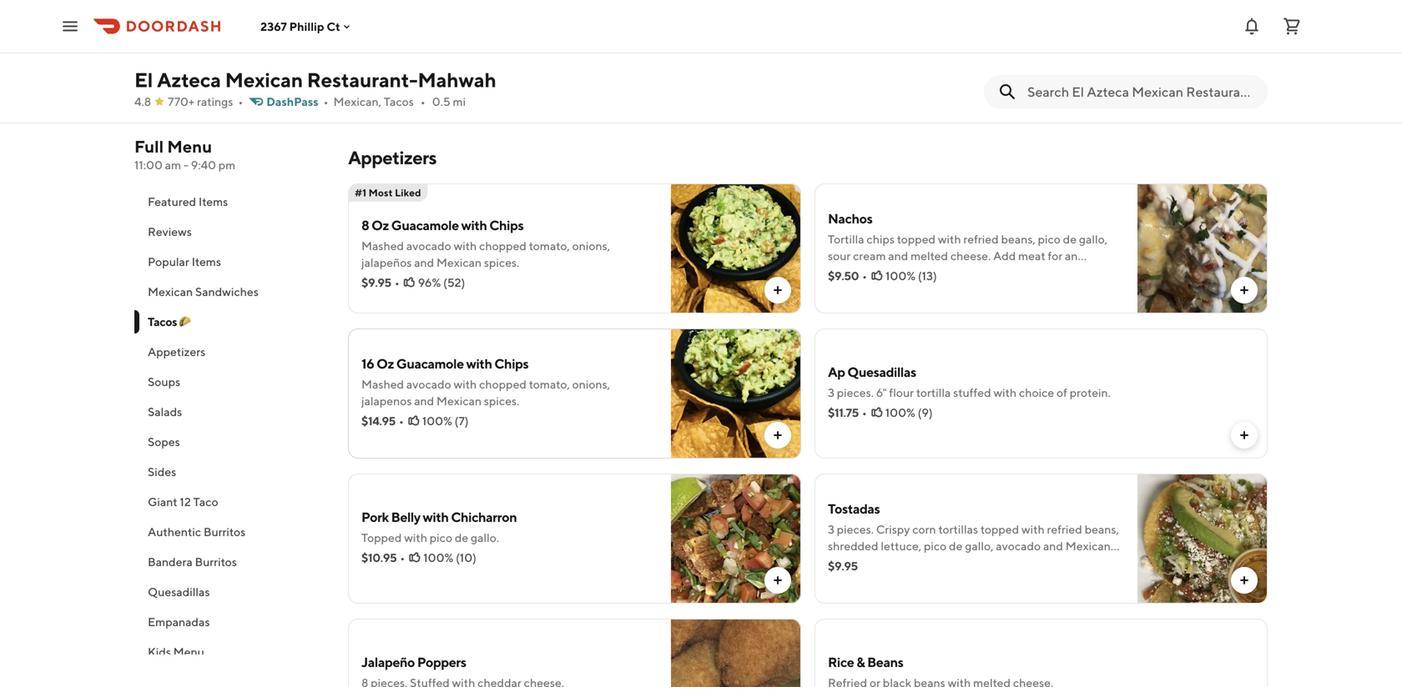 Task type: locate. For each thing, give the bounding box(es) containing it.
tortillas
[[939, 523, 978, 537]]

reviews button
[[134, 217, 328, 247]]

guacamole down liked
[[391, 217, 459, 233]]

$10.95
[[361, 551, 397, 565]]

giant
[[148, 495, 177, 509]]

oz inside 16 oz guacamole with chips mashed avocado with chopped tomato, onions, jalapenos and mexican spices.
[[377, 356, 394, 372]]

mashed for 16
[[361, 378, 404, 391]]

1 vertical spatial spices.
[[484, 394, 519, 408]]

quesadillas up 6"
[[848, 364, 916, 380]]

• down el azteca mexican restaurant-mahwah
[[324, 95, 328, 109]]

tortilla
[[828, 232, 864, 246]]

0 horizontal spatial beans,
[[1001, 232, 1036, 246]]

1 mashed from the top
[[361, 239, 404, 253]]

guacamole up jalapenos
[[396, 356, 464, 372]]

ratings
[[197, 95, 233, 109]]

menu
[[167, 137, 212, 157], [173, 646, 204, 659]]

mexican,
[[333, 95, 381, 109]]

tacos left 🌮
[[148, 315, 177, 329]]

0 vertical spatial spices.
[[484, 256, 519, 270]]

1 vertical spatial beans,
[[1085, 523, 1119, 537]]

items inside button
[[192, 255, 221, 269]]

spices.
[[484, 256, 519, 270], [484, 394, 519, 408]]

chopped for 8
[[479, 239, 527, 253]]

1 vertical spatial tomato,
[[529, 378, 570, 391]]

1 vertical spatial chopped
[[479, 378, 527, 391]]

1 3 from the top
[[828, 386, 835, 400]]

2 spices. from the top
[[484, 394, 519, 408]]

#1 most liked
[[355, 187, 421, 199]]

mi
[[453, 95, 466, 109]]

pieces. up shredded
[[837, 523, 874, 537]]

topped up melted
[[897, 232, 936, 246]]

$9.95 for $9.95
[[828, 560, 858, 573]]

0 vertical spatial 3
[[828, 386, 835, 400]]

chopped inside 8 oz guacamole with chips mashed avocado with chopped tomato, onions, jalapeños and mexican spices.
[[479, 239, 527, 253]]

1 horizontal spatial add item to cart image
[[1238, 284, 1251, 297]]

jalapeño
[[361, 655, 415, 671]]

azteca
[[157, 68, 221, 92]]

1 horizontal spatial refried
[[1047, 523, 1082, 537]]

burritos for bandera burritos
[[195, 555, 237, 569]]

nachos image
[[1138, 184, 1268, 314]]

cheese. inside "tostadas 3 pieces. crispy corn tortillas topped with refried beans, shredded lettuce, pico de gallo, avocado and mexican cheese."
[[828, 556, 868, 570]]

add item to cart image for 3 pieces. crispy corn tortillas topped with refried beans, shredded lettuce, pico de gallo, avocado and mexican cheese.
[[1238, 574, 1251, 588]]

100% left (7)
[[422, 414, 452, 428]]

avocado inside "tostadas 3 pieces. crispy corn tortillas topped with refried beans, shredded lettuce, pico de gallo, avocado and mexican cheese."
[[996, 540, 1041, 553]]

sopes button
[[134, 427, 328, 457]]

popular items button
[[134, 247, 328, 277]]

mashed up jalapeños
[[361, 239, 404, 253]]

tomato, inside 8 oz guacamole with chips mashed avocado with chopped tomato, onions, jalapeños and mexican spices.
[[529, 239, 570, 253]]

0 vertical spatial topped
[[897, 232, 936, 246]]

pork belly with chicharron image
[[671, 474, 801, 604]]

0 vertical spatial tacos
[[384, 95, 414, 109]]

• for $14.95 •
[[399, 414, 404, 428]]

0 vertical spatial burritos
[[204, 525, 246, 539]]

6"
[[876, 386, 887, 400]]

2 onions, from the top
[[572, 378, 610, 391]]

&
[[857, 655, 865, 671]]

oz for 8
[[372, 217, 389, 233]]

pico up 100% (10)
[[430, 531, 452, 545]]

-
[[184, 158, 189, 172]]

0 horizontal spatial gallo,
[[965, 540, 994, 553]]

1 vertical spatial avocado
[[406, 378, 451, 391]]

jalapeño poppers image
[[671, 619, 801, 688]]

0 vertical spatial oz
[[372, 217, 389, 233]]

chopped inside 16 oz guacamole with chips mashed avocado with chopped tomato, onions, jalapenos and mexican spices.
[[479, 378, 527, 391]]

tacos
[[384, 95, 414, 109], [148, 315, 177, 329]]

11:00
[[134, 158, 163, 172]]

sopes
[[148, 435, 180, 449]]

guacamole for 16
[[396, 356, 464, 372]]

2 horizontal spatial de
[[1063, 232, 1077, 246]]

lettuce,
[[881, 540, 922, 553]]

topped right 'tortillas'
[[981, 523, 1019, 537]]

1 vertical spatial add item to cart image
[[771, 574, 785, 588]]

chips
[[489, 217, 524, 233], [494, 356, 529, 372]]

0 horizontal spatial topped
[[897, 232, 936, 246]]

menu for kids
[[173, 646, 204, 659]]

appetizers up #1 most liked
[[348, 147, 437, 169]]

1 vertical spatial topped
[[981, 523, 1019, 537]]

1 spices. from the top
[[484, 256, 519, 270]]

2367 phillip ct
[[260, 19, 340, 33]]

authentic burritos button
[[134, 518, 328, 548]]

chips
[[867, 232, 895, 246]]

add
[[993, 249, 1016, 263]]

2 3 from the top
[[828, 523, 835, 537]]

(10)
[[456, 551, 477, 565]]

0 vertical spatial tomato,
[[529, 239, 570, 253]]

burritos
[[204, 525, 246, 539], [195, 555, 237, 569]]

restaurant-
[[307, 68, 418, 92]]

• for dashpass •
[[324, 95, 328, 109]]

• down jalapeños
[[395, 276, 400, 290]]

1 vertical spatial oz
[[377, 356, 394, 372]]

avocado
[[406, 239, 451, 253], [406, 378, 451, 391], [996, 540, 1041, 553]]

avocado for 8
[[406, 239, 451, 253]]

1 horizontal spatial quesadillas
[[848, 364, 916, 380]]

de up (10)
[[455, 531, 468, 545]]

12
[[180, 495, 191, 509]]

100% for pieces.
[[885, 406, 915, 420]]

de up an
[[1063, 232, 1077, 246]]

oz right 16
[[377, 356, 394, 372]]

1 vertical spatial quesadillas
[[148, 586, 210, 599]]

pieces. inside ap quesadillas 3 pieces. 6" flour tortilla stuffed with choice of protein.
[[837, 386, 874, 400]]

3 up shredded
[[828, 523, 835, 537]]

0 vertical spatial items
[[199, 195, 228, 209]]

1 horizontal spatial gallo,
[[1079, 232, 1108, 246]]

with
[[461, 217, 487, 233], [938, 232, 961, 246], [454, 239, 477, 253], [466, 356, 492, 372], [454, 378, 477, 391], [994, 386, 1017, 400], [423, 510, 449, 525], [1022, 523, 1045, 537], [404, 531, 427, 545]]

items for featured items
[[199, 195, 228, 209]]

burritos down authentic burritos button
[[195, 555, 237, 569]]

onions, inside 16 oz guacamole with chips mashed avocado with chopped tomato, onions, jalapenos and mexican spices.
[[572, 378, 610, 391]]

2 horizontal spatial pico
[[1038, 232, 1061, 246]]

menu for full
[[167, 137, 212, 157]]

2 mashed from the top
[[361, 378, 404, 391]]

menu up -
[[167, 137, 212, 157]]

tomato,
[[529, 239, 570, 253], [529, 378, 570, 391]]

mexican sandwiches
[[148, 285, 259, 299]]

corn
[[912, 523, 936, 537]]

avocado for 16
[[406, 378, 451, 391]]

beans
[[867, 655, 904, 671]]

100% down flour
[[885, 406, 915, 420]]

0 vertical spatial beans,
[[1001, 232, 1036, 246]]

1 vertical spatial refried
[[1047, 523, 1082, 537]]

chopped
[[479, 239, 527, 253], [479, 378, 527, 391]]

0 horizontal spatial de
[[455, 531, 468, 545]]

• right the ratings
[[238, 95, 243, 109]]

$9.50
[[828, 269, 859, 283]]

1 vertical spatial $9.95
[[828, 560, 858, 573]]

guacamole inside 16 oz guacamole with chips mashed avocado with chopped tomato, onions, jalapenos and mexican spices.
[[396, 356, 464, 372]]

0 horizontal spatial quesadillas
[[148, 586, 210, 599]]

onions, for 16
[[572, 378, 610, 391]]

burritos down giant 12 taco button
[[204, 525, 246, 539]]

add item to cart image
[[771, 284, 785, 297], [771, 429, 785, 442], [1238, 429, 1251, 442], [1238, 574, 1251, 588]]

bandera burritos button
[[134, 548, 328, 578]]

menu inside the 'full menu 11:00 am - 9:40 pm'
[[167, 137, 212, 157]]

topped inside the nachos tortilla chips topped with refried beans, pico de gallo, sour cream and melted cheese. add meat for an additional charge.
[[897, 232, 936, 246]]

appetizers button
[[134, 337, 328, 367]]

pieces. inside "tostadas 3 pieces. crispy corn tortillas topped with refried beans, shredded lettuce, pico de gallo, avocado and mexican cheese."
[[837, 523, 874, 537]]

add item to cart image
[[1238, 284, 1251, 297], [771, 574, 785, 588]]

and for nachos
[[888, 249, 908, 263]]

1 horizontal spatial tacos
[[384, 95, 414, 109]]

0 horizontal spatial appetizers
[[148, 345, 206, 359]]

• for $10.95 •
[[400, 551, 405, 565]]

mashed inside 16 oz guacamole with chips mashed avocado with chopped tomato, onions, jalapenos and mexican spices.
[[361, 378, 404, 391]]

tacos right mexican, at left top
[[384, 95, 414, 109]]

and inside the nachos tortilla chips topped with refried beans, pico de gallo, sour cream and melted cheese. add meat for an additional charge.
[[888, 249, 908, 263]]

avocado inside 8 oz guacamole with chips mashed avocado with chopped tomato, onions, jalapeños and mexican spices.
[[406, 239, 451, 253]]

tostadas
[[828, 501, 880, 517]]

1 chopped from the top
[[479, 239, 527, 253]]

$9.95 down jalapeños
[[361, 276, 391, 290]]

cheese. down shredded
[[828, 556, 868, 570]]

100% left (10)
[[423, 551, 453, 565]]

quesadillas up empanadas
[[148, 586, 210, 599]]

pico up the "for"
[[1038, 232, 1061, 246]]

pico down corn
[[924, 540, 947, 553]]

0 vertical spatial quesadillas
[[848, 364, 916, 380]]

1 vertical spatial burritos
[[195, 555, 237, 569]]

chips inside 16 oz guacamole with chips mashed avocado with chopped tomato, onions, jalapenos and mexican spices.
[[494, 356, 529, 372]]

2 tomato, from the top
[[529, 378, 570, 391]]

pieces. up $11.75 •
[[837, 386, 874, 400]]

• right $11.75
[[862, 406, 867, 420]]

items inside button
[[199, 195, 228, 209]]

100%
[[886, 269, 916, 283], [885, 406, 915, 420], [422, 414, 452, 428], [423, 551, 453, 565]]

3 inside "tostadas 3 pieces. crispy corn tortillas topped with refried beans, shredded lettuce, pico de gallo, avocado and mexican cheese."
[[828, 523, 835, 537]]

items
[[199, 195, 228, 209], [192, 255, 221, 269]]

spices. for 16
[[484, 394, 519, 408]]

1 vertical spatial cheese.
[[828, 556, 868, 570]]

1 vertical spatial onions,
[[572, 378, 610, 391]]

notification bell image
[[1242, 16, 1262, 36]]

items up the 'reviews' button
[[199, 195, 228, 209]]

2 vertical spatial avocado
[[996, 540, 1041, 553]]

1 vertical spatial mashed
[[361, 378, 404, 391]]

• right $14.95
[[399, 414, 404, 428]]

0 horizontal spatial $9.95
[[361, 276, 391, 290]]

100% for with
[[422, 414, 452, 428]]

appetizers
[[348, 147, 437, 169], [148, 345, 206, 359]]

$9.95 for $9.95 •
[[361, 276, 391, 290]]

mashed up jalapenos
[[361, 378, 404, 391]]

kids
[[148, 646, 171, 659]]

• down cream
[[862, 269, 867, 283]]

$11.75 •
[[828, 406, 867, 420]]

spices. inside 8 oz guacamole with chips mashed avocado with chopped tomato, onions, jalapeños and mexican spices.
[[484, 256, 519, 270]]

•
[[238, 95, 243, 109], [324, 95, 328, 109], [421, 95, 425, 109], [862, 269, 867, 283], [395, 276, 400, 290], [862, 406, 867, 420], [399, 414, 404, 428], [400, 551, 405, 565]]

0 vertical spatial mashed
[[361, 239, 404, 253]]

(13)
[[918, 269, 937, 283]]

1 vertical spatial guacamole
[[396, 356, 464, 372]]

mexican
[[225, 68, 303, 92], [437, 256, 482, 270], [148, 285, 193, 299], [437, 394, 482, 408], [1066, 540, 1111, 553]]

1 tomato, from the top
[[529, 239, 570, 253]]

1 vertical spatial appetizers
[[148, 345, 206, 359]]

and inside 8 oz guacamole with chips mashed avocado with chopped tomato, onions, jalapeños and mexican spices.
[[414, 256, 434, 270]]

mashed
[[361, 239, 404, 253], [361, 378, 404, 391]]

menu inside button
[[173, 646, 204, 659]]

2 chopped from the top
[[479, 378, 527, 391]]

• for $9.95 •
[[395, 276, 400, 290]]

0 horizontal spatial refried
[[964, 232, 999, 246]]

empanadas button
[[134, 608, 328, 638]]

1 vertical spatial items
[[192, 255, 221, 269]]

onions, inside 8 oz guacamole with chips mashed avocado with chopped tomato, onions, jalapeños and mexican spices.
[[572, 239, 610, 253]]

cheese. left add
[[951, 249, 991, 263]]

1 horizontal spatial beans,
[[1085, 523, 1119, 537]]

tomato, for 16
[[529, 378, 570, 391]]

tostadas 3 pieces. crispy corn tortillas topped with refried beans, shredded lettuce, pico de gallo, avocado and mexican cheese.
[[828, 501, 1119, 570]]

0 vertical spatial guacamole
[[391, 217, 459, 233]]

0 horizontal spatial pico
[[430, 531, 452, 545]]

tomato, inside 16 oz guacamole with chips mashed avocado with chopped tomato, onions, jalapenos and mexican spices.
[[529, 378, 570, 391]]

jalapeños
[[361, 256, 412, 270]]

avocado inside 16 oz guacamole with chips mashed avocado with chopped tomato, onions, jalapenos and mexican spices.
[[406, 378, 451, 391]]

soups button
[[134, 367, 328, 397]]

pork
[[361, 510, 389, 525]]

1 vertical spatial 3
[[828, 523, 835, 537]]

quesadillas inside ap quesadillas 3 pieces. 6" flour tortilla stuffed with choice of protein.
[[848, 364, 916, 380]]

1 horizontal spatial de
[[949, 540, 963, 553]]

pieces.
[[837, 386, 874, 400], [837, 523, 874, 537]]

choice
[[1019, 386, 1054, 400]]

beans,
[[1001, 232, 1036, 246], [1085, 523, 1119, 537]]

0 vertical spatial onions,
[[572, 239, 610, 253]]

0 horizontal spatial add item to cart image
[[771, 574, 785, 588]]

chips inside 8 oz guacamole with chips mashed avocado with chopped tomato, onions, jalapeños and mexican spices.
[[489, 217, 524, 233]]

pico inside "tostadas 3 pieces. crispy corn tortillas topped with refried beans, shredded lettuce, pico de gallo, avocado and mexican cheese."
[[924, 540, 947, 553]]

guacamole inside 8 oz guacamole with chips mashed avocado with chopped tomato, onions, jalapeños and mexican spices.
[[391, 217, 459, 233]]

protein.
[[1070, 386, 1111, 400]]

de down 'tortillas'
[[949, 540, 963, 553]]

0 vertical spatial appetizers
[[348, 147, 437, 169]]

1 vertical spatial gallo,
[[965, 540, 994, 553]]

oz right 8
[[372, 217, 389, 233]]

0 vertical spatial add item to cart image
[[1238, 284, 1251, 297]]

0 items, open order cart image
[[1282, 16, 1302, 36]]

1 vertical spatial pieces.
[[837, 523, 874, 537]]

0 vertical spatial avocado
[[406, 239, 451, 253]]

1 horizontal spatial topped
[[981, 523, 1019, 537]]

appetizers down tacos 🌮
[[148, 345, 206, 359]]

1 horizontal spatial $9.95
[[828, 560, 858, 573]]

1 horizontal spatial pico
[[924, 540, 947, 553]]

1 vertical spatial chips
[[494, 356, 529, 372]]

1 vertical spatial tacos
[[148, 315, 177, 329]]

add item to cart image for 8 oz guacamole with chips
[[771, 284, 785, 297]]

ap quesadillas 3 pieces. 6" flour tortilla stuffed with choice of protein.
[[828, 364, 1111, 400]]

0 vertical spatial menu
[[167, 137, 212, 157]]

oz inside 8 oz guacamole with chips mashed avocado with chopped tomato, onions, jalapeños and mexican spices.
[[372, 217, 389, 233]]

• for $11.75 •
[[862, 406, 867, 420]]

0 vertical spatial gallo,
[[1079, 232, 1108, 246]]

and for 8
[[414, 256, 434, 270]]

100% for topped
[[886, 269, 916, 283]]

full
[[134, 137, 164, 157]]

• right $10.95
[[400, 551, 405, 565]]

popular
[[148, 255, 189, 269]]

0 vertical spatial chopped
[[479, 239, 527, 253]]

1 onions, from the top
[[572, 239, 610, 253]]

1 vertical spatial menu
[[173, 646, 204, 659]]

3 inside ap quesadillas 3 pieces. 6" flour tortilla stuffed with choice of protein.
[[828, 386, 835, 400]]

$9.95 down shredded
[[828, 560, 858, 573]]

Item Search search field
[[1027, 83, 1255, 101]]

melted
[[911, 249, 948, 263]]

and inside 16 oz guacamole with chips mashed avocado with chopped tomato, onions, jalapenos and mexican spices.
[[414, 394, 434, 408]]

and
[[888, 249, 908, 263], [414, 256, 434, 270], [414, 394, 434, 408], [1043, 540, 1063, 553]]

1 horizontal spatial cheese.
[[951, 249, 991, 263]]

96% (52)
[[418, 276, 465, 290]]

menu right kids at the bottom of the page
[[173, 646, 204, 659]]

0 horizontal spatial tacos
[[148, 315, 177, 329]]

2 pieces. from the top
[[837, 523, 874, 537]]

0 horizontal spatial cheese.
[[828, 556, 868, 570]]

0 vertical spatial $9.95
[[361, 276, 391, 290]]

spices. inside 16 oz guacamole with chips mashed avocado with chopped tomato, onions, jalapenos and mexican spices.
[[484, 394, 519, 408]]

(7)
[[455, 414, 469, 428]]

3 down ap
[[828, 386, 835, 400]]

0 vertical spatial refried
[[964, 232, 999, 246]]

cream
[[853, 249, 886, 263]]

items up the mexican sandwiches
[[192, 255, 221, 269]]

and for 16
[[414, 394, 434, 408]]

$9.95
[[361, 276, 391, 290], [828, 560, 858, 573]]

0 vertical spatial cheese.
[[951, 249, 991, 263]]

1 pieces. from the top
[[837, 386, 874, 400]]

0 vertical spatial pieces.
[[837, 386, 874, 400]]

el azteca mexican restaurant-mahwah
[[134, 68, 496, 92]]

mashed inside 8 oz guacamole with chips mashed avocado with chopped tomato, onions, jalapeños and mexican spices.
[[361, 239, 404, 253]]

8 oz guacamole with chips image
[[671, 184, 801, 314]]

• for $9.50 •
[[862, 269, 867, 283]]

0 vertical spatial chips
[[489, 217, 524, 233]]

gallo, inside "tostadas 3 pieces. crispy corn tortillas topped with refried beans, shredded lettuce, pico de gallo, avocado and mexican cheese."
[[965, 540, 994, 553]]

100% left (13)
[[886, 269, 916, 283]]

1 horizontal spatial appetizers
[[348, 147, 437, 169]]



Task type: vqa. For each thing, say whether or not it's contained in the screenshot.
avocado within 8 Oz Guacamole With Chips Mashed Avocado With Chopped Tomato, Onions, Jalapeños And Mexican Spices.
yes



Task type: describe. For each thing, give the bounding box(es) containing it.
gallo.
[[471, 531, 499, 545]]

sides button
[[134, 457, 328, 487]]

de inside the nachos tortilla chips topped with refried beans, pico de gallo, sour cream and melted cheese. add meat for an additional charge.
[[1063, 232, 1077, 246]]

de inside pork belly with chicharron topped with pico de gallo.
[[455, 531, 468, 545]]

sour
[[828, 249, 851, 263]]

am
[[165, 158, 181, 172]]

appetizers inside button
[[148, 345, 206, 359]]

quesadillas button
[[134, 578, 328, 608]]

dashpass
[[266, 95, 319, 109]]

an
[[1065, 249, 1078, 263]]

bandera burritos
[[148, 555, 237, 569]]

tostadas image
[[1138, 474, 1268, 604]]

taco
[[193, 495, 218, 509]]

100% (7)
[[422, 414, 469, 428]]

$9.95 •
[[361, 276, 400, 290]]

oz for 16
[[377, 356, 394, 372]]

add item to cart image for mashed avocado with chopped tomato, onions, jalapenos and mexican spices.
[[771, 429, 785, 442]]

poppers
[[417, 655, 466, 671]]

100% (9)
[[885, 406, 933, 420]]

salads
[[148, 405, 182, 419]]

additional
[[828, 266, 881, 280]]

quesadillas inside button
[[148, 586, 210, 599]]

phillip
[[289, 19, 324, 33]]

mahwah
[[418, 68, 496, 92]]

beans, inside the nachos tortilla chips topped with refried beans, pico de gallo, sour cream and melted cheese. add meat for an additional charge.
[[1001, 232, 1036, 246]]

mexican sandwiches button
[[134, 277, 328, 307]]

$14.95
[[361, 414, 396, 428]]

stuffed
[[953, 386, 991, 400]]

100% (13)
[[886, 269, 937, 283]]

tomato, for 8
[[529, 239, 570, 253]]

flour
[[889, 386, 914, 400]]

mexican inside 8 oz guacamole with chips mashed avocado with chopped tomato, onions, jalapeños and mexican spices.
[[437, 256, 482, 270]]

rice & beans
[[828, 655, 904, 671]]

de inside "tostadas 3 pieces. crispy corn tortillas topped with refried beans, shredded lettuce, pico de gallo, avocado and mexican cheese."
[[949, 540, 963, 553]]

0.5
[[432, 95, 451, 109]]

topped
[[361, 531, 402, 545]]

#1
[[355, 187, 367, 199]]

$9.50 •
[[828, 269, 867, 283]]

empanadas
[[148, 616, 210, 629]]

popular items
[[148, 255, 221, 269]]

chicharron
[[451, 510, 517, 525]]

topped inside "tostadas 3 pieces. crispy corn tortillas topped with refried beans, shredded lettuce, pico de gallo, avocado and mexican cheese."
[[981, 523, 1019, 537]]

pm
[[218, 158, 236, 172]]

rice
[[828, 655, 854, 671]]

bandera
[[148, 555, 193, 569]]

and inside "tostadas 3 pieces. crispy corn tortillas topped with refried beans, shredded lettuce, pico de gallo, avocado and mexican cheese."
[[1043, 540, 1063, 553]]

jalapenos
[[361, 394, 412, 408]]

of
[[1057, 386, 1068, 400]]

most
[[369, 187, 393, 199]]

giant 12 taco
[[148, 495, 218, 509]]

authentic
[[148, 525, 201, 539]]

shredded
[[828, 540, 879, 553]]

chips for 16
[[494, 356, 529, 372]]

mashed for 8
[[361, 239, 404, 253]]

$14.95 •
[[361, 414, 404, 428]]

$11.75
[[828, 406, 859, 420]]

2367 phillip ct button
[[260, 19, 354, 33]]

2367
[[260, 19, 287, 33]]

ap
[[828, 364, 845, 380]]

tortilla
[[916, 386, 951, 400]]

soups
[[148, 375, 180, 389]]

mexican inside "tostadas 3 pieces. crispy corn tortillas topped with refried beans, shredded lettuce, pico de gallo, avocado and mexican cheese."
[[1066, 540, 1111, 553]]

8
[[361, 217, 369, 233]]

pico inside the nachos tortilla chips topped with refried beans, pico de gallo, sour cream and melted cheese. add meat for an additional charge.
[[1038, 232, 1061, 246]]

guacamole for 8
[[391, 217, 459, 233]]

salads button
[[134, 397, 328, 427]]

tacos 🌮
[[148, 315, 190, 329]]

onions, for 8
[[572, 239, 610, 253]]

770+
[[168, 95, 195, 109]]

mexican inside 16 oz guacamole with chips mashed avocado with chopped tomato, onions, jalapenos and mexican spices.
[[437, 394, 482, 408]]

featured
[[148, 195, 196, 209]]

16 oz guacamole with chips mashed avocado with chopped tomato, onions, jalapenos and mexican spices.
[[361, 356, 610, 408]]

refried inside the nachos tortilla chips topped with refried beans, pico de gallo, sour cream and melted cheese. add meat for an additional charge.
[[964, 232, 999, 246]]

sides
[[148, 465, 176, 479]]

96%
[[418, 276, 441, 290]]

chopped for 16
[[479, 378, 527, 391]]

16
[[361, 356, 374, 372]]

cheese. inside the nachos tortilla chips topped with refried beans, pico de gallo, sour cream and melted cheese. add meat for an additional charge.
[[951, 249, 991, 263]]

crispy
[[876, 523, 910, 537]]

beans, inside "tostadas 3 pieces. crispy corn tortillas topped with refried beans, shredded lettuce, pico de gallo, avocado and mexican cheese."
[[1085, 523, 1119, 537]]

pork belly with chicharron topped with pico de gallo.
[[361, 510, 517, 545]]

nachos tortilla chips topped with refried beans, pico de gallo, sour cream and melted cheese. add meat for an additional charge.
[[828, 211, 1108, 280]]

featured items button
[[134, 187, 328, 217]]

featured items
[[148, 195, 228, 209]]

refried inside "tostadas 3 pieces. crispy corn tortillas topped with refried beans, shredded lettuce, pico de gallo, avocado and mexican cheese."
[[1047, 523, 1082, 537]]

belly
[[391, 510, 420, 525]]

spices. for 8
[[484, 256, 519, 270]]

8 oz guacamole with chips mashed avocado with chopped tomato, onions, jalapeños and mexican spices.
[[361, 217, 610, 270]]

el
[[134, 68, 153, 92]]

items for popular items
[[192, 255, 221, 269]]

add item to cart image for topped
[[1238, 284, 1251, 297]]

gallo, inside the nachos tortilla chips topped with refried beans, pico de gallo, sour cream and melted cheese. add meat for an additional charge.
[[1079, 232, 1108, 246]]

kids menu button
[[134, 638, 328, 668]]

🌮
[[179, 315, 190, 329]]

mexican inside button
[[148, 285, 193, 299]]

burritos for authentic burritos
[[204, 525, 246, 539]]

with inside the nachos tortilla chips topped with refried beans, pico de gallo, sour cream and melted cheese. add meat for an additional charge.
[[938, 232, 961, 246]]

100% for chicharron
[[423, 551, 453, 565]]

full menu 11:00 am - 9:40 pm
[[134, 137, 236, 172]]

open menu image
[[60, 16, 80, 36]]

(52)
[[443, 276, 465, 290]]

with inside "tostadas 3 pieces. crispy corn tortillas topped with refried beans, shredded lettuce, pico de gallo, avocado and mexican cheese."
[[1022, 523, 1045, 537]]

pico inside pork belly with chicharron topped with pico de gallo.
[[430, 531, 452, 545]]

chips for 8
[[489, 217, 524, 233]]

with inside ap quesadillas 3 pieces. 6" flour tortilla stuffed with choice of protein.
[[994, 386, 1017, 400]]

kids menu
[[148, 646, 204, 659]]

reviews
[[148, 225, 192, 239]]

jalapeño poppers
[[361, 655, 466, 671]]

nachos
[[828, 211, 873, 227]]

liked
[[395, 187, 421, 199]]

add item to cart image for chicharron
[[771, 574, 785, 588]]

meat
[[1018, 249, 1046, 263]]

authentic burritos
[[148, 525, 246, 539]]

• left 0.5
[[421, 95, 425, 109]]

16 oz guacamole with chips image
[[671, 329, 801, 459]]

dashpass •
[[266, 95, 328, 109]]



